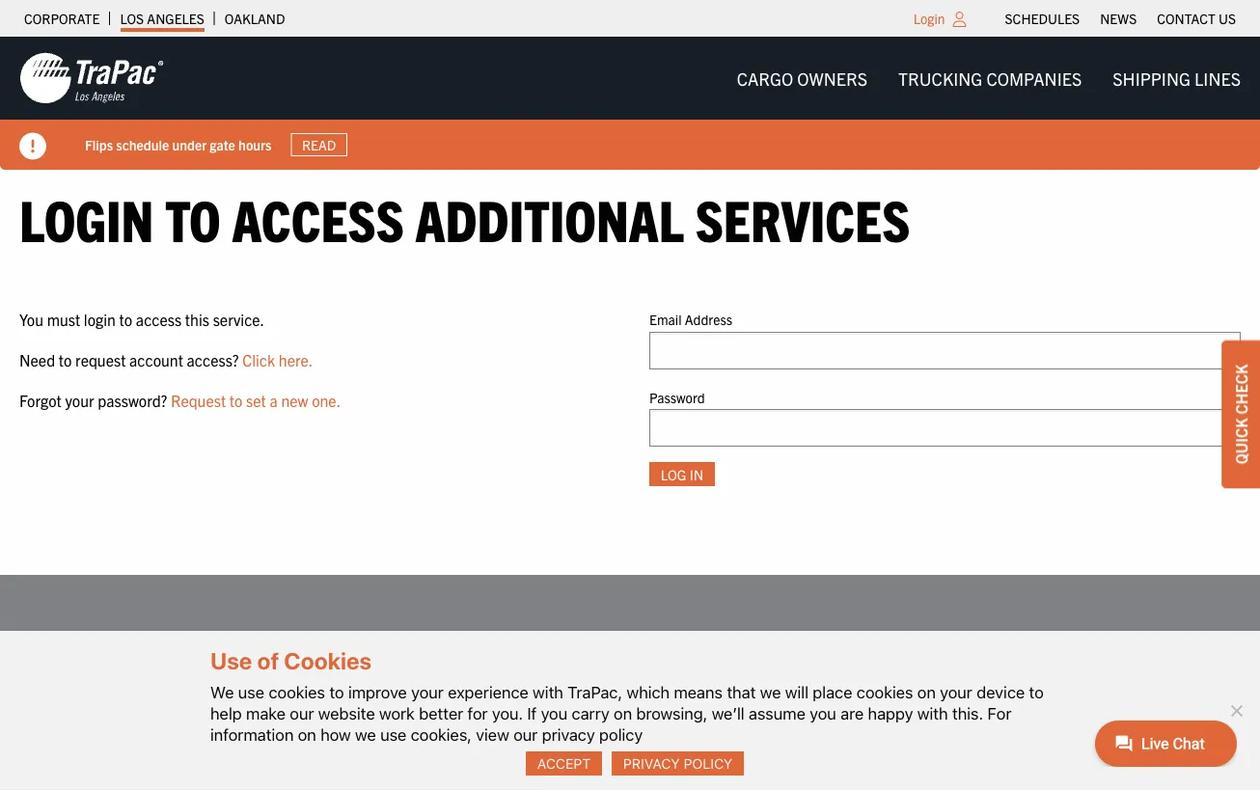 Task type: locate. For each thing, give the bounding box(es) containing it.
login link
[[914, 10, 945, 27]]

menu bar containing cargo owners
[[722, 59, 1257, 98]]

on left how on the bottom of the page
[[298, 725, 316, 744]]

news
[[1100, 10, 1137, 27]]

with up 90744 on the bottom left of page
[[533, 683, 564, 702]]

trucking companies
[[899, 67, 1082, 89]]

0 horizontal spatial with
[[533, 683, 564, 702]]

2 horizontal spatial on
[[918, 683, 936, 702]]

to up website
[[329, 683, 344, 702]]

place
[[813, 683, 853, 702]]

we up assume
[[760, 683, 781, 702]]

read link
[[291, 133, 347, 157]]

0 horizontal spatial our
[[290, 704, 314, 723]]

1 vertical spatial menu bar
[[722, 59, 1257, 98]]

1 horizontal spatial use
[[380, 725, 407, 744]]

request
[[171, 390, 226, 409]]

on left device
[[918, 683, 936, 702]]

privacy policy link
[[612, 752, 744, 776]]

under
[[172, 136, 207, 153]]

login inside main content
[[19, 182, 154, 253]]

None submit
[[650, 462, 715, 486]]

policy
[[599, 725, 643, 744]]

experience
[[448, 683, 529, 702]]

request
[[75, 350, 126, 369]]

login down flips
[[19, 182, 154, 253]]

0 horizontal spatial cookies
[[269, 683, 325, 702]]

you down place
[[810, 704, 837, 723]]

los angeles link
[[120, 5, 204, 32]]

help
[[210, 704, 242, 723]]

banner containing cargo owners
[[0, 37, 1260, 170]]

0 horizontal spatial login
[[19, 182, 154, 253]]

login left 'light' image
[[914, 10, 945, 27]]

0 horizontal spatial los
[[120, 10, 144, 27]]

use up the make
[[238, 683, 265, 702]]

cookies
[[284, 647, 372, 674]]

happy
[[868, 704, 913, 723]]

0 horizontal spatial los angeles
[[120, 10, 204, 27]]

los down the use
[[236, 717, 264, 736]]

angeles down cookies
[[267, 717, 334, 736]]

1 vertical spatial with
[[918, 704, 948, 723]]

0 vertical spatial angeles
[[147, 10, 204, 27]]

1 vertical spatial los
[[236, 717, 264, 736]]

0 horizontal spatial angeles
[[147, 10, 204, 27]]

footer
[[0, 575, 1260, 790]]

2 cookies from the left
[[857, 683, 913, 702]]

flips schedule under gate hours
[[85, 136, 272, 153]]

need to request account access? click here.
[[19, 350, 313, 369]]

on up policy
[[614, 704, 632, 723]]

you right if
[[541, 704, 568, 723]]

menu bar
[[995, 5, 1246, 32], [722, 59, 1257, 98]]

for
[[988, 704, 1012, 723]]

1 horizontal spatial angeles
[[267, 717, 334, 736]]

additional
[[416, 182, 684, 253]]

no image
[[1227, 701, 1246, 720]]

cookies up the make
[[269, 683, 325, 702]]

your right forgot
[[65, 390, 94, 409]]

corporate
[[24, 10, 100, 27]]

we
[[760, 683, 781, 702], [355, 725, 376, 744]]

90744
[[512, 704, 556, 724]]

use
[[238, 683, 265, 702], [380, 725, 407, 744]]

this
[[185, 310, 209, 329]]

your up better
[[411, 683, 444, 702]]

cargo
[[737, 67, 794, 89]]

0 vertical spatial use
[[238, 683, 265, 702]]

0 horizontal spatial we
[[355, 725, 376, 744]]

to right 'login'
[[119, 310, 132, 329]]

1 vertical spatial los angeles
[[236, 717, 334, 736]]

0 vertical spatial menu bar
[[995, 5, 1246, 32]]

new
[[281, 390, 308, 409]]

you
[[541, 704, 568, 723], [810, 704, 837, 723]]

0 horizontal spatial you
[[541, 704, 568, 723]]

website
[[318, 704, 375, 723]]

device
[[977, 683, 1025, 702]]

our right the make
[[290, 704, 314, 723]]

on
[[918, 683, 936, 702], [614, 704, 632, 723], [298, 725, 316, 744]]

shipping
[[1113, 67, 1191, 89]]

customer service: 877-387-2722
[[667, 717, 891, 736]]

Email Address text field
[[650, 332, 1241, 369]]

0 vertical spatial los angeles
[[120, 10, 204, 27]]

1 horizontal spatial los angeles
[[236, 717, 334, 736]]

contact us link
[[1157, 5, 1236, 32]]

menu bar up 'shipping'
[[995, 5, 1246, 32]]

address
[[685, 311, 733, 328]]

1 horizontal spatial cookies
[[857, 683, 913, 702]]

schedules link
[[1005, 5, 1080, 32]]

los
[[120, 10, 144, 27], [236, 717, 264, 736]]

means
[[674, 683, 723, 702]]

forgot
[[19, 390, 62, 409]]

your
[[65, 390, 94, 409], [411, 683, 444, 702], [940, 683, 973, 702]]

contact us
[[1157, 10, 1236, 27]]

we down website
[[355, 725, 376, 744]]

that
[[727, 683, 756, 702]]

trucking
[[899, 67, 983, 89]]

1 vertical spatial angeles
[[267, 717, 334, 736]]

angeles left oakland
[[147, 10, 204, 27]]

firms code:  y258
[[406, 754, 523, 773]]

los right corporate link
[[120, 10, 144, 27]]

with left this.
[[918, 704, 948, 723]]

1 horizontal spatial login
[[914, 10, 945, 27]]

quick check link
[[1222, 340, 1260, 489]]

your up this.
[[940, 683, 973, 702]]

one.
[[312, 390, 341, 409]]

with
[[533, 683, 564, 702], [918, 704, 948, 723]]

click here. link
[[242, 350, 313, 369]]

to
[[165, 182, 221, 253], [119, 310, 132, 329], [59, 350, 72, 369], [230, 390, 243, 409], [329, 683, 344, 702], [1029, 683, 1044, 702]]

which
[[627, 683, 670, 702]]

login
[[914, 10, 945, 27], [19, 182, 154, 253]]

1 vertical spatial login
[[19, 182, 154, 253]]

none submit inside login to access additional services main content
[[650, 462, 715, 486]]

policy
[[684, 755, 733, 772]]

access
[[136, 310, 182, 329]]

access?
[[187, 350, 239, 369]]

for
[[468, 704, 488, 723]]

our
[[290, 704, 314, 723], [514, 725, 538, 744]]

menu bar down 'light' image
[[722, 59, 1257, 98]]

1 vertical spatial use
[[380, 725, 407, 744]]

contact
[[1157, 10, 1216, 27]]

use down work
[[380, 725, 407, 744]]

banner
[[0, 37, 1260, 170]]

our down if
[[514, 725, 538, 744]]

to right device
[[1029, 683, 1044, 702]]

customer
[[667, 717, 732, 736]]

0 horizontal spatial your
[[65, 390, 94, 409]]

147
[[485, 680, 512, 699]]

0 horizontal spatial on
[[298, 725, 316, 744]]

1 vertical spatial our
[[514, 725, 538, 744]]

1 horizontal spatial you
[[810, 704, 837, 723]]

trucking companies link
[[883, 59, 1098, 98]]

0 vertical spatial our
[[290, 704, 314, 723]]

cookies up happy on the bottom of the page
[[857, 683, 913, 702]]

1 horizontal spatial we
[[760, 683, 781, 702]]

trapac,
[[568, 683, 623, 702]]

2 horizontal spatial your
[[940, 683, 973, 702]]

you must login to access this service.
[[19, 310, 265, 329]]

login for "login" link
[[914, 10, 945, 27]]

0 vertical spatial login
[[914, 10, 945, 27]]

1 horizontal spatial on
[[614, 704, 632, 723]]

privacy
[[542, 725, 595, 744]]

0 vertical spatial we
[[760, 683, 781, 702]]

menu bar containing schedules
[[995, 5, 1246, 32]]

1 you from the left
[[541, 704, 568, 723]]



Task type: describe. For each thing, give the bounding box(es) containing it.
1 vertical spatial on
[[614, 704, 632, 723]]

berths 136-147 wilmington, ca 90744
[[406, 680, 556, 724]]

carry
[[572, 704, 610, 723]]

email
[[650, 311, 682, 328]]

service.
[[213, 310, 265, 329]]

solid image
[[19, 133, 46, 160]]

privacy policy
[[623, 755, 733, 772]]

services
[[696, 182, 910, 253]]

cargo owners link
[[722, 59, 883, 98]]

877-
[[792, 717, 824, 736]]

light image
[[953, 12, 967, 27]]

a
[[270, 390, 278, 409]]

forgot your password? request to set a new one.
[[19, 390, 341, 409]]

1 horizontal spatial with
[[918, 704, 948, 723]]

0 vertical spatial on
[[918, 683, 936, 702]]

hours
[[238, 136, 272, 153]]

this.
[[953, 704, 984, 723]]

view
[[476, 725, 509, 744]]

corporate link
[[24, 5, 100, 32]]

0 vertical spatial with
[[533, 683, 564, 702]]

wilmington,
[[406, 704, 485, 724]]

oakland
[[225, 10, 285, 27]]

login for login to access additional services
[[19, 182, 154, 253]]

we'll
[[712, 704, 745, 723]]

to down under
[[165, 182, 221, 253]]

1 cookies from the left
[[269, 683, 325, 702]]

firms
[[406, 754, 443, 773]]

set
[[246, 390, 266, 409]]

news link
[[1100, 5, 1137, 32]]

cookies,
[[411, 725, 472, 744]]

387-
[[824, 717, 856, 736]]

we
[[210, 683, 234, 702]]

schedules
[[1005, 10, 1080, 27]]

privacy
[[623, 755, 680, 772]]

footer containing berths 136-147
[[0, 575, 1260, 790]]

accept
[[537, 755, 591, 772]]

1 horizontal spatial your
[[411, 683, 444, 702]]

gate
[[210, 136, 235, 153]]

0 horizontal spatial use
[[238, 683, 265, 702]]

must
[[47, 310, 80, 329]]

request to set a new one. link
[[171, 390, 341, 409]]

service:
[[735, 717, 789, 736]]

make
[[246, 704, 286, 723]]

1 horizontal spatial our
[[514, 725, 538, 744]]

if
[[527, 704, 537, 723]]

login to access additional services
[[19, 182, 910, 253]]

los angeles image
[[19, 51, 164, 105]]

us
[[1219, 10, 1236, 27]]

shipping lines
[[1113, 67, 1241, 89]]

0 vertical spatial los
[[120, 10, 144, 27]]

1 horizontal spatial los
[[236, 717, 264, 736]]

to left set
[[230, 390, 243, 409]]

to right need
[[59, 350, 72, 369]]

are
[[841, 704, 864, 723]]

assume
[[749, 704, 806, 723]]

2722
[[856, 717, 891, 736]]

shipping lines link
[[1098, 59, 1257, 98]]

login
[[84, 310, 116, 329]]

how
[[321, 725, 351, 744]]

read
[[302, 136, 336, 153]]

login to access additional services main content
[[0, 182, 1260, 517]]

quick
[[1232, 418, 1251, 465]]

accept link
[[526, 752, 602, 776]]

will
[[785, 683, 809, 702]]

owners
[[798, 67, 868, 89]]

browsing,
[[636, 704, 708, 723]]

Password password field
[[650, 409, 1241, 447]]

better
[[419, 704, 463, 723]]

need
[[19, 350, 55, 369]]

oakland link
[[225, 5, 285, 32]]

your inside login to access additional services main content
[[65, 390, 94, 409]]

password
[[650, 388, 705, 406]]

companies
[[987, 67, 1082, 89]]

here.
[[279, 350, 313, 369]]

click
[[242, 350, 275, 369]]

y258
[[487, 754, 523, 773]]

lines
[[1195, 67, 1241, 89]]

you
[[19, 310, 43, 329]]

schedule
[[116, 136, 169, 153]]

1 vertical spatial we
[[355, 725, 376, 744]]

2 vertical spatial on
[[298, 725, 316, 744]]

cargo owners
[[737, 67, 868, 89]]

2 you from the left
[[810, 704, 837, 723]]

code:
[[447, 754, 484, 773]]

136-
[[454, 680, 485, 699]]

password?
[[98, 390, 167, 409]]

check
[[1232, 364, 1251, 415]]

quick check
[[1232, 364, 1251, 465]]

of
[[257, 647, 279, 674]]

flips
[[85, 136, 113, 153]]

access
[[232, 182, 404, 253]]

improve
[[348, 683, 407, 702]]

use of cookies we use cookies to improve your experience with trapac, which means that we will place cookies on your device to help make our website work better for you. if you carry on browsing, we'll assume you are happy with this. for information on how we use cookies, view our privacy policy
[[210, 647, 1044, 744]]



Task type: vqa. For each thing, say whether or not it's contained in the screenshot.
right 'Email'
no



